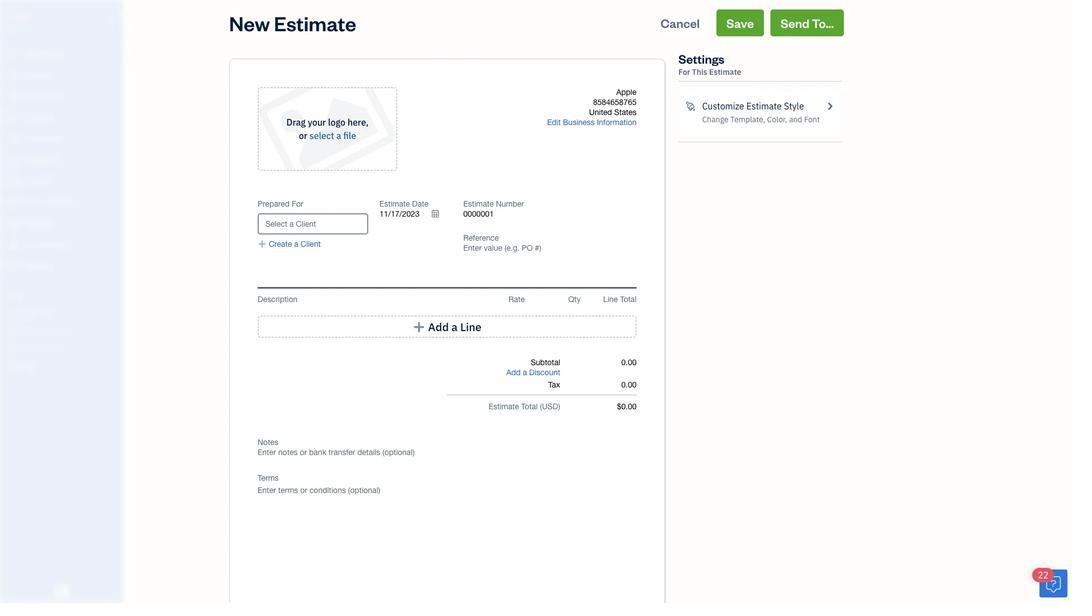 Task type: vqa. For each thing, say whether or not it's contained in the screenshot.
USD
yes



Task type: describe. For each thing, give the bounding box(es) containing it.
estimate total ( usd )
[[489, 402, 560, 411]]

qty
[[568, 295, 581, 304]]

or
[[299, 130, 307, 142]]

add a line
[[428, 320, 482, 334]]

discount
[[529, 368, 560, 377]]

new
[[229, 10, 270, 36]]

tax
[[548, 380, 560, 390]]

payment image
[[7, 134, 21, 145]]

Terms text field
[[258, 486, 637, 496]]

22 button
[[1032, 568, 1067, 598]]

owner
[[9, 22, 30, 31]]

save
[[726, 15, 754, 31]]

add a discount button
[[506, 368, 560, 378]]

estimate date
[[379, 199, 428, 208]]

notes
[[258, 438, 278, 447]]

line total
[[603, 295, 637, 304]]

states
[[614, 108, 637, 117]]

freshbooks image
[[53, 586, 70, 599]]

estimate image
[[7, 91, 21, 102]]

a inside 'add a line' "button"
[[451, 320, 458, 334]]

this
[[692, 67, 707, 77]]

drag your logo here , or select a file
[[286, 117, 369, 142]]

save button
[[716, 10, 764, 36]]

$0.00
[[617, 402, 637, 411]]

prepared for
[[258, 199, 303, 208]]

for for settings
[[679, 67, 690, 77]]

estimate number
[[463, 199, 524, 208]]

to...
[[812, 15, 834, 31]]

1 horizontal spatial line
[[603, 295, 618, 304]]

color,
[[767, 114, 787, 125]]

united
[[589, 108, 612, 117]]

subtotal
[[531, 358, 560, 367]]

cancel
[[661, 15, 700, 31]]

client image
[[7, 70, 21, 81]]

total for estimate
[[521, 402, 538, 411]]

add inside "button"
[[428, 320, 449, 334]]

a inside subtotal add a discount tax
[[523, 368, 527, 377]]

date
[[412, 199, 428, 208]]

edit
[[547, 118, 561, 127]]

client
[[301, 239, 321, 249]]

prepared
[[258, 199, 290, 208]]

number
[[496, 199, 524, 208]]

customize
[[702, 100, 744, 112]]

create a client
[[269, 239, 321, 249]]

information
[[597, 118, 637, 127]]

for for prepared
[[292, 199, 303, 208]]

Notes text field
[[258, 448, 637, 458]]

usd
[[542, 402, 558, 411]]

change
[[702, 114, 729, 125]]

reference
[[463, 233, 499, 243]]

add inside subtotal add a discount tax
[[506, 368, 521, 377]]

plus image
[[413, 321, 426, 333]]

invoice image
[[7, 112, 21, 124]]

and
[[789, 114, 802, 125]]

here
[[348, 117, 366, 128]]

cancel button
[[651, 10, 710, 36]]

send to...
[[781, 15, 834, 31]]

settings
[[679, 51, 724, 67]]

settings for this estimate
[[679, 51, 741, 77]]

estimate inside settings for this estimate
[[709, 67, 741, 77]]

settings image
[[8, 361, 120, 370]]



Task type: locate. For each thing, give the bounding box(es) containing it.
1 vertical spatial add
[[506, 368, 521, 377]]

1 vertical spatial 0.00
[[621, 380, 637, 390]]

for inside settings for this estimate
[[679, 67, 690, 77]]

drag
[[286, 117, 306, 128]]

a right plus image
[[451, 320, 458, 334]]

business
[[563, 118, 595, 127]]

2 0.00 from the top
[[621, 380, 637, 390]]

add right plus image
[[428, 320, 449, 334]]

send
[[781, 15, 809, 31]]

create a client button
[[258, 239, 321, 249]]

select
[[309, 130, 334, 142]]

apple owner
[[9, 10, 33, 31]]

create
[[269, 239, 292, 249]]

for
[[679, 67, 690, 77], [292, 199, 303, 208]]

apple up 8584658765
[[616, 87, 637, 97]]

line
[[603, 295, 618, 304], [460, 320, 482, 334]]

template,
[[730, 114, 765, 125]]

send to... button
[[771, 10, 844, 36]]

rate
[[509, 295, 525, 304]]

add
[[428, 320, 449, 334], [506, 368, 521, 377]]

total
[[620, 295, 637, 304], [521, 402, 538, 411]]

0 vertical spatial 0.00
[[621, 358, 637, 367]]

for right prepared
[[292, 199, 303, 208]]

timer image
[[7, 197, 21, 208]]

team members image
[[8, 307, 120, 316]]

plus image
[[258, 239, 267, 249]]

apple for apple 8584658765 united states edit business information
[[616, 87, 637, 97]]

Enter an Estimate # text field
[[463, 209, 494, 219]]

0 horizontal spatial total
[[521, 402, 538, 411]]

estimate
[[274, 10, 356, 36], [709, 67, 741, 77], [746, 100, 782, 112], [379, 199, 410, 208], [463, 199, 494, 208], [489, 402, 519, 411]]

paintbrush image
[[685, 99, 695, 113]]

a
[[336, 130, 341, 142], [294, 239, 298, 249], [451, 320, 458, 334], [523, 368, 527, 377]]

Estimate date in MM/DD/YYYY format text field
[[379, 209, 447, 219]]

1 horizontal spatial add
[[506, 368, 521, 377]]

apple inside apple 8584658765 united states edit business information
[[616, 87, 637, 97]]

0 vertical spatial add
[[428, 320, 449, 334]]

total for line
[[620, 295, 637, 304]]

for left this
[[679, 67, 690, 77]]

expense image
[[7, 155, 21, 166]]

line inside "button"
[[460, 320, 482, 334]]

(
[[540, 402, 542, 411]]

dashboard image
[[7, 49, 21, 60]]

project image
[[7, 176, 21, 187]]

)
[[558, 402, 560, 411]]

a left file at the left of the page
[[336, 130, 341, 142]]

1 vertical spatial for
[[292, 199, 303, 208]]

bank connections image
[[8, 343, 120, 352]]

description
[[258, 295, 298, 304]]

terms
[[258, 474, 279, 483]]

a left discount in the bottom of the page
[[523, 368, 527, 377]]

0 horizontal spatial add
[[428, 320, 449, 334]]

apps image
[[8, 290, 120, 298]]

0.00
[[621, 358, 637, 367], [621, 380, 637, 390]]

apple inside main element
[[9, 10, 33, 22]]

1 vertical spatial apple
[[616, 87, 637, 97]]

your
[[308, 117, 326, 128]]

change template, color, and font
[[702, 114, 820, 125]]

resource center badge image
[[1040, 570, 1067, 598]]

apple
[[9, 10, 33, 22], [616, 87, 637, 97]]

add a line button
[[258, 316, 637, 338]]

logo
[[328, 117, 345, 128]]

total left (
[[521, 402, 538, 411]]

main element
[[0, 0, 151, 604]]

add left discount in the bottom of the page
[[506, 368, 521, 377]]

,
[[366, 117, 369, 128]]

subtotal add a discount tax
[[506, 358, 560, 390]]

line right plus image
[[460, 320, 482, 334]]

0 vertical spatial total
[[620, 295, 637, 304]]

chart image
[[7, 240, 21, 251]]

total right qty
[[620, 295, 637, 304]]

0 vertical spatial line
[[603, 295, 618, 304]]

edit business information button
[[547, 117, 637, 127]]

22
[[1038, 570, 1049, 582]]

8584658765
[[593, 98, 637, 107]]

apple up owner on the top of page
[[9, 10, 33, 22]]

0 vertical spatial for
[[679, 67, 690, 77]]

line right qty
[[603, 295, 618, 304]]

a inside create a client button
[[294, 239, 298, 249]]

a left client
[[294, 239, 298, 249]]

0 vertical spatial apple
[[9, 10, 33, 22]]

font
[[804, 114, 820, 125]]

1 vertical spatial line
[[460, 320, 482, 334]]

1 0.00 from the top
[[621, 358, 637, 367]]

0 horizontal spatial for
[[292, 199, 303, 208]]

money image
[[7, 219, 21, 230]]

new estimate
[[229, 10, 356, 36]]

Client text field
[[259, 215, 367, 234]]

1 horizontal spatial apple
[[616, 87, 637, 97]]

1 horizontal spatial for
[[679, 67, 690, 77]]

Reference Number text field
[[463, 243, 542, 253]]

file
[[343, 130, 356, 142]]

0 horizontal spatial apple
[[9, 10, 33, 22]]

a inside drag your logo here , or select a file
[[336, 130, 341, 142]]

style
[[784, 100, 804, 112]]

items and services image
[[8, 325, 120, 334]]

1 horizontal spatial total
[[620, 295, 637, 304]]

1 vertical spatial total
[[521, 402, 538, 411]]

apple for apple owner
[[9, 10, 33, 22]]

report image
[[7, 261, 21, 272]]

customize estimate style
[[702, 100, 804, 112]]

apple 8584658765 united states edit business information
[[547, 87, 637, 127]]

chevronright image
[[825, 99, 835, 113]]

0 horizontal spatial line
[[460, 320, 482, 334]]



